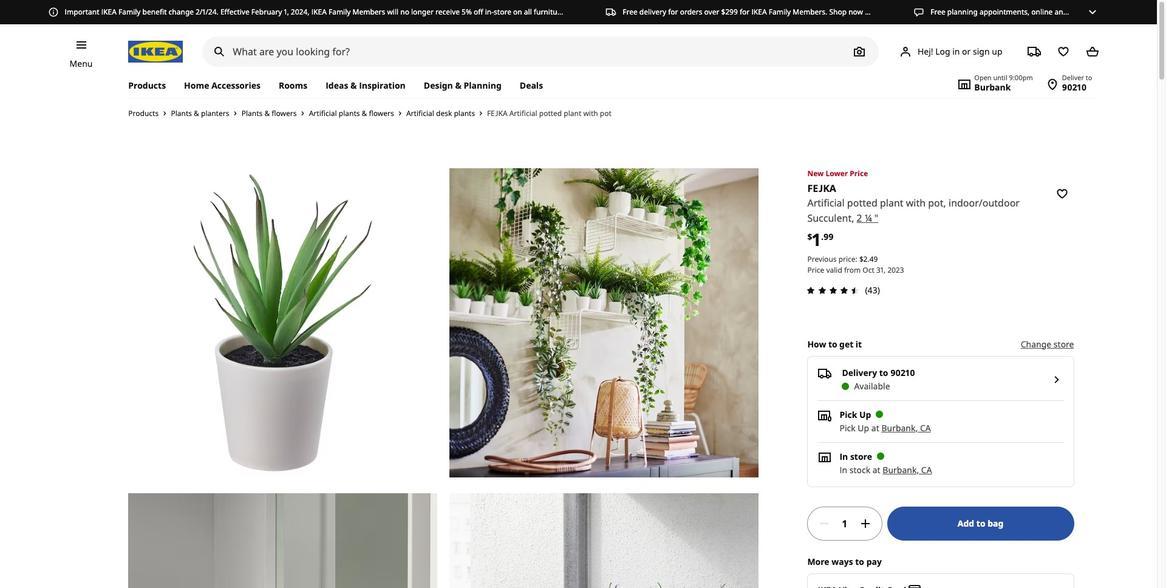 Task type: vqa. For each thing, say whether or not it's contained in the screenshot.
FILTERS
no



Task type: describe. For each thing, give the bounding box(es) containing it.
1 ikea from the left
[[101, 7, 117, 17]]

open until 9:00pm burbank
[[975, 73, 1033, 93]]

in stock at burbank, ca
[[840, 464, 933, 476]]

sign
[[973, 45, 990, 57]]

deals
[[520, 80, 543, 91]]

fejka for fejka artificial potted plant with pot
[[487, 108, 508, 118]]

inspiration
[[359, 80, 406, 91]]

5%
[[462, 7, 472, 17]]

décor.
[[581, 7, 602, 17]]

through
[[865, 7, 893, 17]]

(43)
[[866, 284, 880, 296]]

change store
[[1021, 338, 1075, 350]]

accessories
[[212, 80, 261, 91]]

$ inside previous price: $ 2 . 49 price valid from oct 31, 2023
[[860, 254, 864, 264]]

stock
[[850, 464, 871, 476]]

previous
[[808, 254, 837, 264]]

"
[[875, 212, 879, 225]]

appointments,
[[980, 7, 1030, 17]]

2 for from the left
[[740, 7, 750, 17]]

1 flowers from the left
[[272, 108, 297, 119]]

ca for in stock at burbank, ca
[[922, 464, 933, 476]]

1 family from the left
[[118, 7, 141, 17]]

new lower price
[[808, 168, 868, 179]]

design & planning link
[[415, 73, 511, 98]]

previous price: $ 2 . 49 price valid from oct 31, 2023
[[808, 254, 905, 275]]

learn
[[604, 7, 624, 17]]

no
[[401, 7, 409, 17]]

hej!
[[918, 45, 934, 57]]

pot,
[[929, 196, 947, 210]]

& for planters
[[194, 108, 199, 119]]

plants & flowers
[[242, 108, 297, 119]]

2/1/24.
[[196, 7, 219, 17]]

free delivery for orders over $299 for ikea family members. shop now through feb 3
[[623, 7, 914, 17]]

furniture
[[534, 7, 565, 17]]

planning
[[464, 80, 502, 91]]

pick for pick up at burbank, ca
[[840, 422, 856, 434]]

& for inspiration
[[351, 80, 357, 91]]

. inside previous price: $ 2 . 49 price valid from oct 31, 2023
[[868, 254, 870, 264]]

indoor/outdoor
[[949, 196, 1020, 210]]

$ inside $ 1 . 99
[[808, 231, 813, 243]]

burbank, ca button for in stock at
[[883, 464, 933, 476]]

1 in- from the left
[[485, 7, 494, 17]]

members
[[353, 7, 385, 17]]

2 ¼ "
[[857, 212, 879, 225]]

free planning appointments, online and in-store
[[931, 7, 1096, 17]]

plants & planters
[[171, 108, 229, 119]]

delivery
[[640, 7, 667, 17]]

valid
[[827, 265, 843, 275]]

hej! log in or sign up link
[[884, 39, 1017, 64]]

9:00pm
[[1010, 73, 1033, 82]]

price:
[[839, 254, 858, 264]]

delivery
[[842, 367, 878, 378]]

free delivery for orders over $299 for ikea family members. shop now through feb 3 link
[[606, 7, 914, 18]]

delivery to 90210
[[842, 367, 915, 378]]

0 vertical spatial plant
[[564, 108, 582, 118]]

free for free delivery for orders over $299 for ikea family members. shop now through feb 3
[[623, 7, 638, 17]]

& for flowers
[[265, 108, 270, 119]]

1 products from the top
[[128, 80, 166, 91]]

review: 4.6 out of 5 stars. total reviews: 43 image
[[804, 283, 863, 298]]

planning
[[948, 7, 978, 17]]

price inside previous price: $ 2 . 49 price valid from oct 31, 2023
[[808, 265, 825, 275]]

2 in- from the left
[[1070, 7, 1079, 17]]

pick up at burbank, ca group
[[840, 422, 931, 434]]

3
[[909, 7, 914, 17]]

home
[[184, 80, 209, 91]]

available
[[855, 380, 891, 392]]

store left on
[[494, 7, 512, 17]]

2 inside button
[[857, 212, 863, 225]]

90210 for deliver to 90210
[[1063, 81, 1087, 93]]

add to bag button
[[888, 507, 1075, 541]]

¼
[[865, 212, 872, 225]]

important
[[65, 7, 99, 17]]

pay
[[867, 556, 882, 567]]

change
[[1021, 338, 1052, 350]]

2 and from the left
[[1055, 7, 1068, 17]]

99
[[824, 231, 834, 243]]

& down ideas & inspiration link
[[362, 108, 367, 119]]

how
[[808, 338, 827, 350]]

change
[[169, 7, 194, 17]]

to for deliver
[[1086, 73, 1093, 82]]

pick up
[[840, 409, 872, 420]]

planters
[[201, 108, 229, 119]]

feb
[[895, 7, 908, 17]]

2 products from the top
[[128, 108, 159, 119]]

products link for the home accessories link
[[128, 73, 175, 98]]

1 and from the left
[[566, 7, 580, 17]]

1,
[[284, 7, 289, 17]]

in stock at burbank, ca group
[[840, 464, 933, 476]]

2 family from the left
[[329, 7, 351, 17]]

on
[[513, 7, 522, 17]]

rooms
[[279, 80, 308, 91]]

1 horizontal spatial more
[[808, 556, 830, 567]]

deliver to 90210
[[1063, 73, 1093, 93]]

Quantity input value text field
[[837, 507, 854, 541]]

2 ¼ " button
[[857, 211, 879, 226]]

0 vertical spatial more
[[626, 7, 644, 17]]

design & planning
[[424, 80, 502, 91]]

products link for plants & planters link
[[128, 108, 159, 119]]

1 for from the left
[[669, 7, 678, 17]]

until
[[994, 73, 1008, 82]]

shop
[[830, 7, 847, 17]]

add to bag
[[958, 518, 1004, 529]]

deliver
[[1063, 73, 1085, 82]]

more ways to pay
[[808, 556, 882, 567]]

oct
[[863, 265, 875, 275]]

online
[[1032, 7, 1053, 17]]

artificial for artificial plants & flowers
[[309, 108, 337, 119]]

2 ikea from the left
[[311, 7, 327, 17]]



Task type: locate. For each thing, give the bounding box(es) containing it.
artificial left desk
[[406, 108, 434, 119]]

at right the stock
[[873, 464, 881, 476]]

1 vertical spatial $
[[860, 254, 864, 264]]

up
[[992, 45, 1003, 57]]

0 vertical spatial with
[[584, 108, 598, 118]]

0 vertical spatial pick
[[840, 409, 858, 420]]

artificial down deals link
[[510, 108, 538, 118]]

at for up
[[872, 422, 880, 434]]

fejka down new
[[808, 182, 837, 195]]

to left the pay on the bottom of the page
[[856, 556, 865, 567]]

plants right desk
[[454, 108, 475, 119]]

ikea right 2024,
[[311, 7, 327, 17]]

artificial for artificial potted plant with pot, indoor/outdoor succulent,
[[808, 196, 845, 210]]

1 horizontal spatial free
[[931, 7, 946, 17]]

artificial plants & flowers link
[[309, 108, 394, 119]]

2 horizontal spatial family
[[769, 7, 791, 17]]

up for pick up
[[860, 409, 872, 420]]

to for delivery
[[880, 367, 889, 378]]

bag
[[988, 518, 1004, 529]]

1 plants from the left
[[171, 108, 192, 119]]

& inside ideas & inspiration link
[[351, 80, 357, 91]]

ca for pick up at burbank, ca
[[921, 422, 931, 434]]

2 plants from the left
[[242, 108, 263, 119]]

1 vertical spatial at
[[873, 464, 881, 476]]

up for pick up at burbank, ca
[[858, 422, 870, 434]]

ikea logotype, go to start page image
[[128, 41, 183, 63]]

0 vertical spatial up
[[860, 409, 872, 420]]

plants down accessories at the left
[[242, 108, 263, 119]]

all
[[524, 7, 532, 17]]

0 horizontal spatial fejka
[[487, 108, 508, 118]]

home accessories link
[[175, 73, 270, 98]]

2 pick from the top
[[840, 422, 856, 434]]

to
[[1086, 73, 1093, 82], [829, 338, 838, 350], [880, 367, 889, 378], [977, 518, 986, 529], [856, 556, 865, 567]]

and right online
[[1055, 7, 1068, 17]]

0 horizontal spatial with
[[584, 108, 598, 118]]

how to get it
[[808, 338, 862, 350]]

deals link
[[511, 73, 552, 98]]

with
[[584, 108, 598, 118], [906, 196, 926, 210]]

.
[[821, 231, 824, 243], [868, 254, 870, 264]]

plants
[[171, 108, 192, 119], [242, 108, 263, 119]]

potted inside artificial potted plant with pot, indoor/outdoor succulent,
[[848, 196, 878, 210]]

will
[[387, 7, 399, 17]]

1 vertical spatial pick
[[840, 422, 856, 434]]

store inside 'button'
[[1054, 338, 1075, 350]]

2
[[857, 212, 863, 225], [864, 254, 868, 264]]

rooms link
[[270, 73, 317, 98]]

add
[[958, 518, 975, 529]]

1 horizontal spatial 2
[[864, 254, 868, 264]]

1 horizontal spatial price
[[850, 168, 868, 179]]

important ikea family benefit change 2/1/24. effective february 1, 2024, ikea family members will no longer receive 5% off in-store on all furniture and décor. learn more link
[[48, 7, 644, 18]]

burbank, up in stock at burbank, ca at the right bottom of page
[[882, 422, 918, 434]]

and
[[566, 7, 580, 17], [1055, 7, 1068, 17]]

1 horizontal spatial and
[[1055, 7, 1068, 17]]

1 vertical spatial fejka
[[808, 182, 837, 195]]

& inside the "design & planning" link
[[455, 80, 462, 91]]

1 vertical spatial in
[[840, 464, 848, 476]]

burbank, for pick up at
[[882, 422, 918, 434]]

in-
[[485, 7, 494, 17], [1070, 7, 1079, 17]]

in- right off
[[485, 7, 494, 17]]

ca down pick up at burbank, ca
[[922, 464, 933, 476]]

in- left toggle image
[[1070, 7, 1079, 17]]

plants & planters link
[[171, 108, 229, 119]]

pick down pick up
[[840, 422, 856, 434]]

artificial plants & flowers
[[309, 108, 394, 119]]

ca up in stock at burbank, ca group
[[921, 422, 931, 434]]

and left décor.
[[566, 7, 580, 17]]

in for in store
[[840, 451, 848, 462]]

2 left ¼
[[857, 212, 863, 225]]

1 vertical spatial plant
[[880, 196, 904, 210]]

0 horizontal spatial price
[[808, 265, 825, 275]]

2 inside previous price: $ 2 . 49 price valid from oct 31, 2023
[[864, 254, 868, 264]]

1 vertical spatial products link
[[128, 108, 159, 119]]

1 vertical spatial products
[[128, 108, 159, 119]]

ikea right the important
[[101, 7, 117, 17]]

in for in stock at burbank, ca
[[840, 464, 848, 476]]

artificial inside artificial potted plant with pot, indoor/outdoor succulent,
[[808, 196, 845, 210]]

over
[[705, 7, 720, 17]]

0 vertical spatial .
[[821, 231, 824, 243]]

1 horizontal spatial plants
[[242, 108, 263, 119]]

burbank
[[975, 81, 1011, 93]]

49
[[870, 254, 878, 264]]

toggle image
[[1083, 2, 1103, 22]]

1 horizontal spatial plant
[[880, 196, 904, 210]]

more right learn
[[626, 7, 644, 17]]

$ left 49
[[860, 254, 864, 264]]

products link left plants & planters
[[128, 108, 159, 119]]

1 vertical spatial burbank, ca button
[[883, 464, 933, 476]]

1 horizontal spatial for
[[740, 7, 750, 17]]

ideas & inspiration
[[326, 80, 406, 91]]

0 horizontal spatial and
[[566, 7, 580, 17]]

1 vertical spatial more
[[808, 556, 830, 567]]

0 horizontal spatial 2
[[857, 212, 863, 225]]

in left the stock
[[840, 464, 848, 476]]

0 vertical spatial $
[[808, 231, 813, 243]]

& down the rooms link
[[265, 108, 270, 119]]

90210 right delivery
[[891, 367, 915, 378]]

1 horizontal spatial family
[[329, 7, 351, 17]]

0 horizontal spatial $
[[808, 231, 813, 243]]

pick up at burbank, ca
[[840, 422, 931, 434]]

2 left 49
[[864, 254, 868, 264]]

1 vertical spatial .
[[868, 254, 870, 264]]

1 products link from the top
[[128, 73, 175, 98]]

0 horizontal spatial potted
[[539, 108, 562, 118]]

90210 right 9:00pm
[[1063, 81, 1087, 93]]

2 in from the top
[[840, 464, 848, 476]]

2 free from the left
[[931, 7, 946, 17]]

Search by product text field
[[203, 36, 879, 67]]

2023
[[888, 265, 905, 275]]

1 vertical spatial price
[[808, 265, 825, 275]]

$299
[[722, 7, 738, 17]]

menu button
[[70, 57, 93, 70]]

store right change
[[1054, 338, 1075, 350]]

store up the stock
[[851, 451, 873, 462]]

. down succulent,
[[821, 231, 824, 243]]

ways
[[832, 556, 854, 567]]

plants for plants & flowers
[[242, 108, 263, 119]]

1 vertical spatial up
[[858, 422, 870, 434]]

flowers down the rooms link
[[272, 108, 297, 119]]

0 vertical spatial 2
[[857, 212, 863, 225]]

plants down the home
[[171, 108, 192, 119]]

burbank, ca button up in stock at burbank, ca at the right bottom of page
[[882, 422, 931, 434]]

desk
[[436, 108, 452, 119]]

0 horizontal spatial family
[[118, 7, 141, 17]]

plant
[[564, 108, 582, 118], [880, 196, 904, 210]]

0 vertical spatial fejka
[[487, 108, 508, 118]]

1 horizontal spatial in-
[[1070, 7, 1079, 17]]

1 free from the left
[[623, 7, 638, 17]]

1 vertical spatial burbank,
[[883, 464, 919, 476]]

pot
[[600, 108, 612, 118]]

home accessories
[[184, 80, 261, 91]]

1 vertical spatial with
[[906, 196, 926, 210]]

artificial for artificial desk plants
[[406, 108, 434, 119]]

1 horizontal spatial .
[[868, 254, 870, 264]]

price right lower
[[850, 168, 868, 179]]

1 horizontal spatial $
[[860, 254, 864, 264]]

burbank,
[[882, 422, 918, 434], [883, 464, 919, 476]]

3 family from the left
[[769, 7, 791, 17]]

1 horizontal spatial ikea
[[311, 7, 327, 17]]

plants
[[339, 108, 360, 119], [454, 108, 475, 119]]

. inside $ 1 . 99
[[821, 231, 824, 243]]

to for how
[[829, 338, 838, 350]]

right image
[[1050, 372, 1064, 387]]

for
[[669, 7, 678, 17], [740, 7, 750, 17]]

at for stock
[[873, 464, 881, 476]]

more
[[626, 7, 644, 17], [808, 556, 830, 567]]

fejka
[[487, 108, 508, 118], [808, 182, 837, 195]]

1 plants from the left
[[339, 108, 360, 119]]

for left 'orders'
[[669, 7, 678, 17]]

succulent,
[[808, 212, 855, 225]]

up up pick up at burbank, ca group
[[860, 409, 872, 420]]

1 vertical spatial potted
[[848, 196, 878, 210]]

plants & flowers link
[[242, 108, 297, 119]]

change store button
[[1021, 338, 1075, 351]]

february
[[251, 7, 282, 17]]

fejka artificial potted plant with pot
[[487, 108, 612, 118]]

in down pick up
[[840, 451, 848, 462]]

with inside artificial potted plant with pot, indoor/outdoor succulent,
[[906, 196, 926, 210]]

0 vertical spatial 90210
[[1063, 81, 1087, 93]]

1 vertical spatial ca
[[922, 464, 933, 476]]

2 products link from the top
[[128, 108, 159, 119]]

burbank, for in stock at
[[883, 464, 919, 476]]

free
[[623, 7, 638, 17], [931, 7, 946, 17]]

& left 'planters'
[[194, 108, 199, 119]]

burbank, ca button for pick up at
[[882, 422, 931, 434]]

0 vertical spatial burbank, ca button
[[882, 422, 931, 434]]

0 horizontal spatial ikea
[[101, 7, 117, 17]]

orders
[[680, 7, 703, 17]]

2 horizontal spatial ikea
[[752, 7, 767, 17]]

store right online
[[1079, 7, 1096, 17]]

in
[[953, 45, 960, 57]]

products link down ikea logotype, go to start page
[[128, 73, 175, 98]]

ikea right "$299"
[[752, 7, 767, 17]]

products left plants & planters
[[128, 108, 159, 119]]

0 horizontal spatial .
[[821, 231, 824, 243]]

0 vertical spatial products link
[[128, 73, 175, 98]]

artificial down ideas
[[309, 108, 337, 119]]

90210 for delivery to 90210
[[891, 367, 915, 378]]

burbank, ca button down pick up at burbank, ca group
[[883, 464, 933, 476]]

1 pick from the top
[[840, 409, 858, 420]]

90210 inside 'deliver to 90210'
[[1063, 81, 1087, 93]]

0 horizontal spatial plants
[[339, 108, 360, 119]]

3 ikea from the left
[[752, 7, 767, 17]]

$ left 99
[[808, 231, 813, 243]]

0 horizontal spatial flowers
[[272, 108, 297, 119]]

1
[[813, 228, 821, 251]]

0 horizontal spatial 90210
[[891, 367, 915, 378]]

effective
[[221, 7, 250, 17]]

free for free planning appointments, online and in-store
[[931, 7, 946, 17]]

1 horizontal spatial fejka
[[808, 182, 837, 195]]

benefit
[[143, 7, 167, 17]]

plants for plants & planters
[[171, 108, 192, 119]]

products down ikea logotype, go to start page
[[128, 80, 166, 91]]

1 vertical spatial 90210
[[891, 367, 915, 378]]

0 vertical spatial price
[[850, 168, 868, 179]]

plants down ideas
[[339, 108, 360, 119]]

0 vertical spatial potted
[[539, 108, 562, 118]]

family left the members
[[329, 7, 351, 17]]

open
[[975, 73, 992, 82]]

0 vertical spatial burbank,
[[882, 422, 918, 434]]

products link
[[128, 73, 175, 98], [128, 108, 159, 119]]

2 plants from the left
[[454, 108, 475, 119]]

31,
[[877, 265, 886, 275]]

flowers
[[272, 108, 297, 119], [369, 108, 394, 119]]

& for planning
[[455, 80, 462, 91]]

pick down available
[[840, 409, 858, 420]]

1 horizontal spatial potted
[[848, 196, 878, 210]]

fejka for fejka
[[808, 182, 837, 195]]

at up in store
[[872, 422, 880, 434]]

family left the benefit at the left
[[118, 7, 141, 17]]

artificial potted plant with pot, indoor/outdoor succulent,
[[808, 196, 1020, 225]]

ca
[[921, 422, 931, 434], [922, 464, 933, 476]]

& right ideas
[[351, 80, 357, 91]]

plant inside artificial potted plant with pot, indoor/outdoor succulent,
[[880, 196, 904, 210]]

at
[[872, 422, 880, 434], [873, 464, 881, 476]]

potted
[[539, 108, 562, 118], [848, 196, 878, 210]]

0 vertical spatial in
[[840, 451, 848, 462]]

. up the oct
[[868, 254, 870, 264]]

1 horizontal spatial with
[[906, 196, 926, 210]]

1 in from the top
[[840, 451, 848, 462]]

1 horizontal spatial flowers
[[369, 108, 394, 119]]

0 horizontal spatial for
[[669, 7, 678, 17]]

0 horizontal spatial plant
[[564, 108, 582, 118]]

2024,
[[291, 7, 310, 17]]

price down previous
[[808, 265, 825, 275]]

$ 1 . 99
[[808, 228, 834, 251]]

0 vertical spatial products
[[128, 80, 166, 91]]

1 horizontal spatial plants
[[454, 108, 475, 119]]

for right "$299"
[[740, 7, 750, 17]]

flowers down inspiration
[[369, 108, 394, 119]]

from
[[845, 265, 861, 275]]

artificial
[[510, 108, 538, 118], [309, 108, 337, 119], [406, 108, 434, 119], [808, 196, 845, 210]]

0 horizontal spatial in-
[[485, 7, 494, 17]]

0 horizontal spatial plants
[[171, 108, 192, 119]]

to right deliver at top
[[1086, 73, 1093, 82]]

members.
[[793, 7, 828, 17]]

fejka artificial potted plant with pot, indoor/outdoor succulent, 2 ¼ " image
[[128, 168, 438, 478], [450, 168, 759, 478], [128, 493, 438, 588], [450, 493, 759, 588]]

1 vertical spatial 2
[[864, 254, 868, 264]]

pick for pick up
[[840, 409, 858, 420]]

with left pot on the top of page
[[584, 108, 598, 118]]

fejka down the planning
[[487, 108, 508, 118]]

longer
[[411, 7, 434, 17]]

artificial up succulent,
[[808, 196, 845, 210]]

1 horizontal spatial 90210
[[1063, 81, 1087, 93]]

& right design
[[455, 80, 462, 91]]

potted up 2 ¼ "
[[848, 196, 878, 210]]

&
[[351, 80, 357, 91], [455, 80, 462, 91], [194, 108, 199, 119], [265, 108, 270, 119], [362, 108, 367, 119]]

with left pot,
[[906, 196, 926, 210]]

0 vertical spatial ca
[[921, 422, 931, 434]]

0 vertical spatial at
[[872, 422, 880, 434]]

2 flowers from the left
[[369, 108, 394, 119]]

log
[[936, 45, 951, 57]]

more left the ways
[[808, 556, 830, 567]]

free planning appointments, online and in-store link
[[914, 7, 1096, 18]]

or
[[963, 45, 971, 57]]

to for add
[[977, 518, 986, 529]]

to left bag on the right of the page
[[977, 518, 986, 529]]

free left planning
[[931, 7, 946, 17]]

to inside 'deliver to 90210'
[[1086, 73, 1093, 82]]

$
[[808, 231, 813, 243], [860, 254, 864, 264]]

lower
[[826, 168, 848, 179]]

family
[[118, 7, 141, 17], [329, 7, 351, 17], [769, 7, 791, 17]]

burbank, right the stock
[[883, 464, 919, 476]]

family left the members.
[[769, 7, 791, 17]]

now
[[849, 7, 863, 17]]

potted down deals link
[[539, 108, 562, 118]]

up down pick up
[[858, 422, 870, 434]]

up
[[860, 409, 872, 420], [858, 422, 870, 434]]

in store
[[840, 451, 873, 462]]

artificial desk plants link
[[406, 108, 477, 119]]

free left delivery
[[623, 7, 638, 17]]

None search field
[[203, 36, 879, 67]]

to inside button
[[977, 518, 986, 529]]

to left get
[[829, 338, 838, 350]]

0 horizontal spatial free
[[623, 7, 638, 17]]

0 horizontal spatial more
[[626, 7, 644, 17]]

to up available
[[880, 367, 889, 378]]



